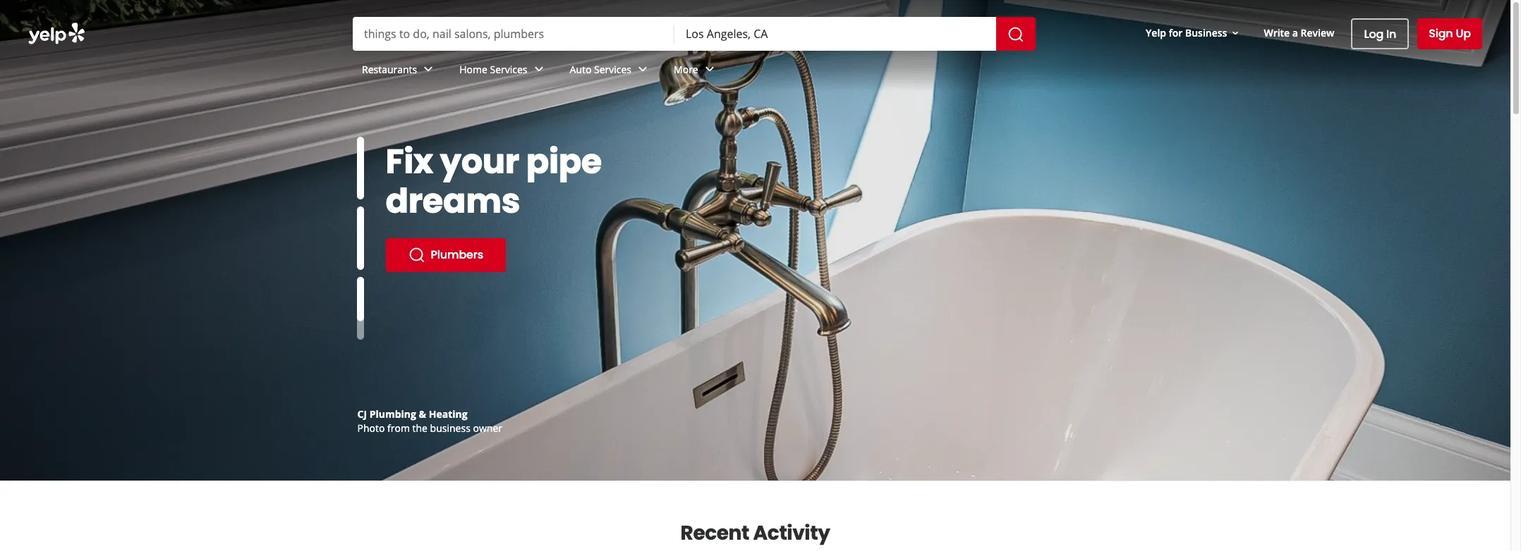 Task type: vqa. For each thing, say whether or not it's contained in the screenshot.
search box within the Explore Banner Section banner
yes



Task type: describe. For each thing, give the bounding box(es) containing it.
review
[[1301, 26, 1335, 39]]

dreams
[[386, 178, 520, 225]]

3 select slide image from the top
[[357, 260, 364, 323]]

auto services
[[570, 63, 631, 76]]

16 chevron down v2 image
[[1230, 27, 1241, 39]]

auto services link
[[558, 51, 663, 92]]

sign up
[[1429, 25, 1471, 42]]

24 chevron down v2 image for home services
[[530, 61, 547, 78]]

activity
[[753, 520, 830, 547]]

write a review
[[1264, 26, 1335, 39]]

24 search v2 image
[[408, 247, 425, 264]]

24 chevron down v2 image for auto services
[[634, 61, 651, 78]]

heating
[[429, 408, 468, 421]]

write a review link
[[1258, 20, 1340, 46]]

business
[[430, 422, 470, 435]]

log in link
[[1351, 18, 1409, 49]]

1 select slide image from the top
[[357, 137, 364, 200]]

Near text field
[[686, 26, 985, 42]]

up
[[1456, 25, 1471, 42]]

none field near
[[686, 26, 985, 42]]

24 chevron down v2 image for more
[[701, 61, 718, 78]]

Find text field
[[364, 26, 663, 42]]

2 select slide image from the top
[[357, 207, 364, 270]]

home services
[[459, 63, 527, 76]]

explore banner section banner
[[0, 0, 1511, 481]]

sign
[[1429, 25, 1453, 42]]

yelp for business button
[[1140, 20, 1247, 46]]

fix
[[386, 138, 433, 186]]

log
[[1364, 26, 1384, 42]]

from
[[387, 422, 410, 435]]

restaurants
[[362, 63, 417, 76]]

plumbers
[[431, 247, 483, 263]]

&
[[419, 408, 426, 421]]

home
[[459, 63, 487, 76]]



Task type: locate. For each thing, give the bounding box(es) containing it.
photo
[[357, 422, 385, 435]]

business categories element
[[351, 51, 1482, 92]]

more link
[[663, 51, 729, 92]]

2 none field from the left
[[686, 26, 985, 42]]

auto
[[570, 63, 592, 76]]

more
[[674, 63, 698, 76]]

plumbing
[[369, 408, 416, 421]]

search image
[[1008, 26, 1024, 43]]

cj plumbing & heating link
[[357, 408, 468, 421]]

services for home services
[[490, 63, 527, 76]]

none field find
[[364, 26, 663, 42]]

None field
[[364, 26, 663, 42], [686, 26, 985, 42]]

services right 'auto'
[[594, 63, 631, 76]]

24 chevron down v2 image for restaurants
[[420, 61, 437, 78]]

24 chevron down v2 image inside home services link
[[530, 61, 547, 78]]

services
[[490, 63, 527, 76], [594, 63, 631, 76]]

restaurants link
[[351, 51, 448, 92]]

cj
[[357, 408, 367, 421]]

services for auto services
[[594, 63, 631, 76]]

1 24 chevron down v2 image from the left
[[420, 61, 437, 78]]

recent
[[681, 520, 749, 547]]

plumbers link
[[386, 238, 506, 272]]

log in
[[1364, 26, 1396, 42]]

owner
[[473, 422, 502, 435]]

fix your pipe dreams
[[386, 138, 602, 225]]

0 horizontal spatial services
[[490, 63, 527, 76]]

services right home
[[490, 63, 527, 76]]

24 chevron down v2 image right auto services at top left
[[634, 61, 651, 78]]

3 24 chevron down v2 image from the left
[[634, 61, 651, 78]]

recent activity
[[681, 520, 830, 547]]

select slide image
[[357, 137, 364, 200], [357, 207, 364, 270], [357, 260, 364, 323]]

1 none field from the left
[[364, 26, 663, 42]]

0 horizontal spatial none field
[[364, 26, 663, 42]]

24 chevron down v2 image left 'auto'
[[530, 61, 547, 78]]

the
[[412, 422, 428, 435]]

2 24 chevron down v2 image from the left
[[530, 61, 547, 78]]

2 services from the left
[[594, 63, 631, 76]]

none search field inside search field
[[353, 17, 1039, 51]]

yelp
[[1146, 26, 1166, 39]]

yelp for business
[[1146, 26, 1227, 39]]

None search field
[[0, 0, 1511, 92]]

None search field
[[353, 17, 1039, 51]]

home services link
[[448, 51, 558, 92]]

sign up link
[[1418, 18, 1482, 49]]

24 chevron down v2 image right restaurants
[[420, 61, 437, 78]]

for
[[1169, 26, 1183, 39]]

24 chevron down v2 image right more
[[701, 61, 718, 78]]

1 horizontal spatial services
[[594, 63, 631, 76]]

1 horizontal spatial none field
[[686, 26, 985, 42]]

4 24 chevron down v2 image from the left
[[701, 61, 718, 78]]

write
[[1264, 26, 1290, 39]]

24 chevron down v2 image inside restaurants link
[[420, 61, 437, 78]]

pipe
[[526, 138, 602, 186]]

a
[[1292, 26, 1298, 39]]

cj plumbing & heating photo from the business owner
[[357, 408, 502, 435]]

business
[[1185, 26, 1227, 39]]

1 services from the left
[[490, 63, 527, 76]]

24 chevron down v2 image inside the auto services link
[[634, 61, 651, 78]]

your
[[440, 138, 519, 186]]

24 chevron down v2 image inside more link
[[701, 61, 718, 78]]

in
[[1386, 26, 1396, 42]]

none search field containing sign up
[[0, 0, 1511, 92]]

24 chevron down v2 image
[[420, 61, 437, 78], [530, 61, 547, 78], [634, 61, 651, 78], [701, 61, 718, 78]]



